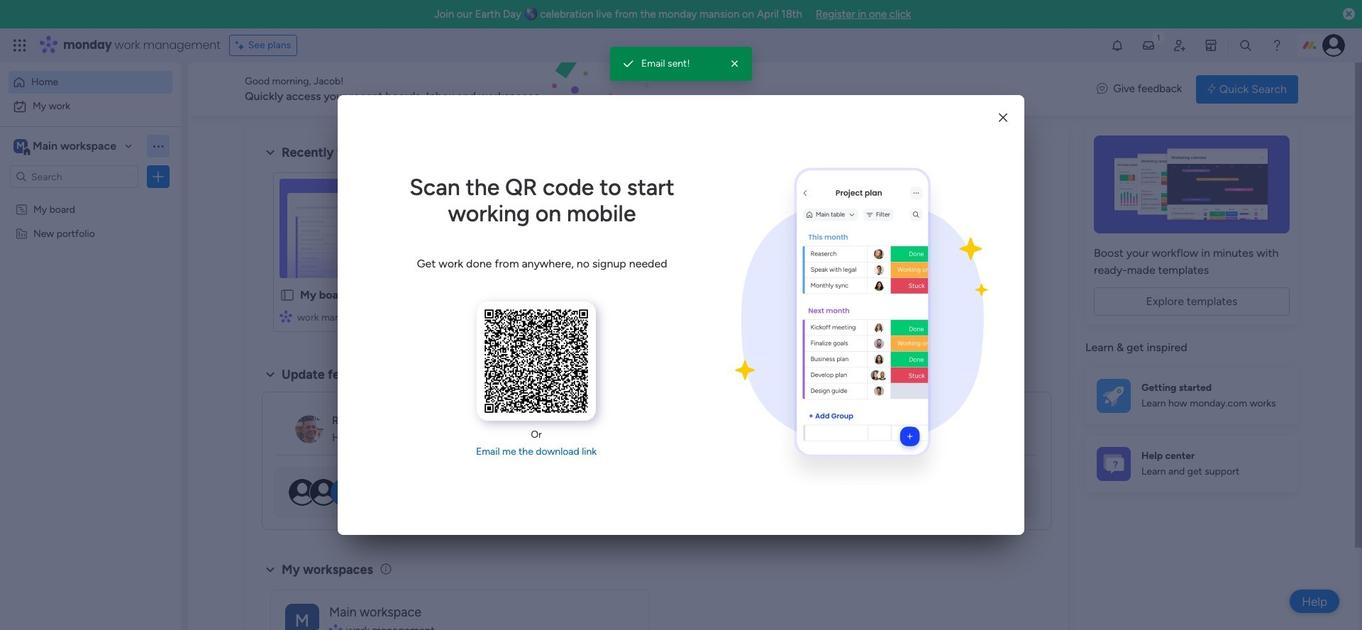 Task type: vqa. For each thing, say whether or not it's contained in the screenshot.
the topmost Close ICON
yes



Task type: describe. For each thing, give the bounding box(es) containing it.
getting started element
[[1085, 367, 1298, 424]]

workspace image
[[13, 138, 28, 154]]

close update feed (inbox) image
[[262, 366, 279, 383]]

component image
[[280, 310, 292, 322]]

update feed image
[[1142, 38, 1156, 53]]

workspace image
[[285, 603, 319, 630]]

v2 bolt switch image
[[1208, 81, 1216, 97]]

help image
[[1270, 38, 1284, 53]]

v2 user feedback image
[[1097, 81, 1108, 97]]

component image
[[475, 310, 488, 322]]

close recently visited image
[[262, 144, 279, 161]]

help center element
[[1085, 435, 1298, 492]]

notifications image
[[1110, 38, 1124, 53]]

see plans image
[[235, 38, 248, 53]]

roy mann image
[[295, 415, 324, 443]]

1 vertical spatial option
[[9, 95, 172, 118]]



Task type: locate. For each thing, give the bounding box(es) containing it.
monday marketplace image
[[1204, 38, 1218, 53]]

Search in workspace field
[[30, 168, 118, 185]]

invite members image
[[1173, 38, 1187, 53]]

option
[[9, 71, 172, 94], [9, 95, 172, 118], [0, 196, 181, 199]]

1 image
[[1152, 29, 1165, 45]]

quick search results list box
[[262, 161, 1051, 349]]

public board image
[[280, 287, 295, 303]]

0 vertical spatial option
[[9, 71, 172, 94]]

templates image image
[[1098, 136, 1286, 233]]

jacob simon image
[[1322, 34, 1345, 57]]

select product image
[[13, 38, 27, 53]]

public board image
[[475, 287, 490, 303]]

alert
[[610, 47, 752, 81]]

search everything image
[[1239, 38, 1253, 53]]

workspace selection element
[[13, 138, 118, 156]]

2 vertical spatial option
[[0, 196, 181, 199]]

close image
[[728, 57, 742, 71]]

close image
[[999, 112, 1007, 123]]

list box
[[0, 194, 181, 437]]

close my workspaces image
[[262, 561, 279, 578]]



